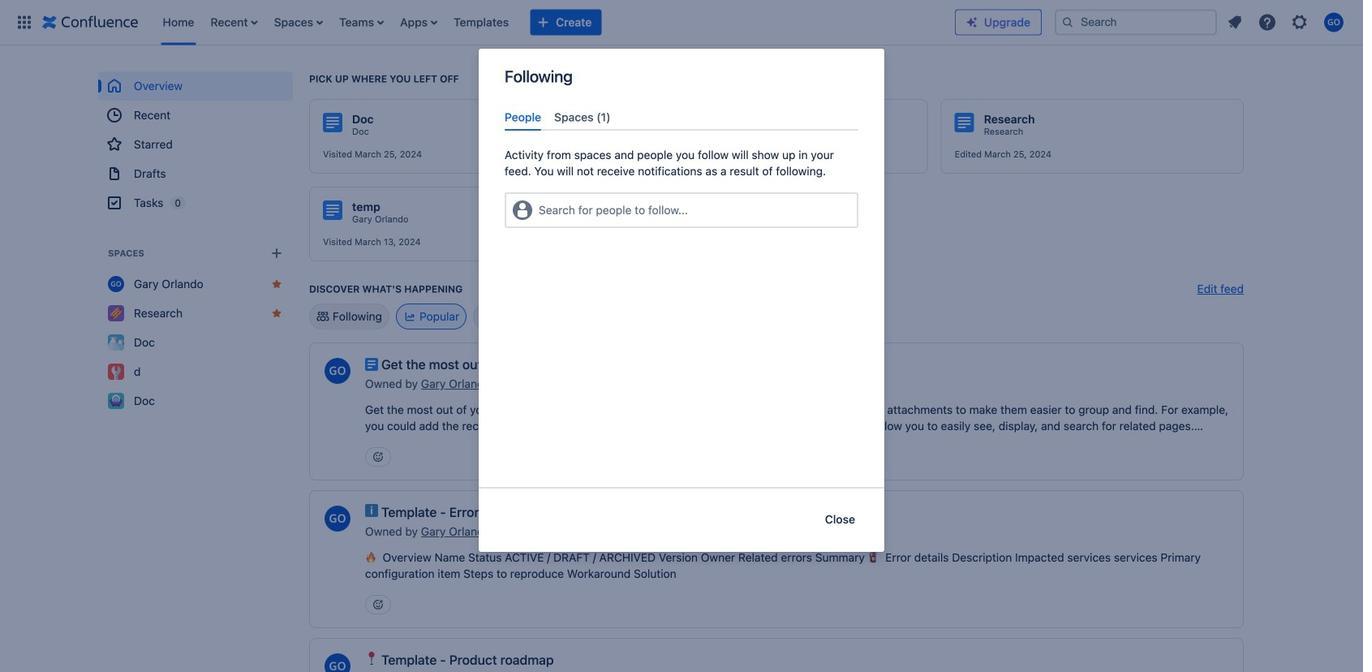 Task type: locate. For each thing, give the bounding box(es) containing it.
list
[[155, 0, 956, 45], [1221, 8, 1354, 37]]

1 list item from the left
[[206, 0, 263, 45]]

banner
[[0, 0, 1364, 45]]

None search field
[[1055, 9, 1218, 35]]

1 horizontal spatial list item
[[335, 0, 389, 45]]

confluence image
[[42, 13, 138, 32], [42, 13, 138, 32]]

group
[[98, 71, 293, 218]]

tab list
[[498, 104, 865, 131]]

:round_pushpin: image
[[365, 652, 378, 665], [365, 652, 378, 665]]

0 vertical spatial unstar this space image
[[270, 278, 283, 291]]

:information_source: image
[[365, 504, 378, 517], [365, 504, 378, 517]]

dialog
[[479, 49, 885, 552]]

list item
[[206, 0, 263, 45], [335, 0, 389, 45]]

settings icon image
[[1291, 13, 1310, 32]]

unstar this space image
[[270, 278, 283, 291], [270, 307, 283, 320]]

0 horizontal spatial list item
[[206, 0, 263, 45]]

2 unstar this space image from the top
[[270, 307, 283, 320]]

1 vertical spatial unstar this space image
[[270, 307, 283, 320]]

None text field
[[539, 202, 542, 219]]



Task type: describe. For each thing, give the bounding box(es) containing it.
2 list item from the left
[[335, 0, 389, 45]]

Search field
[[1055, 9, 1218, 35]]

global element
[[10, 0, 956, 45]]

1 unstar this space image from the top
[[270, 278, 283, 291]]

1 horizontal spatial list
[[1221, 8, 1354, 37]]

premium image
[[966, 16, 979, 29]]

create a space image
[[267, 244, 287, 263]]

search image
[[1062, 16, 1075, 29]]

0 horizontal spatial list
[[155, 0, 956, 45]]



Task type: vqa. For each thing, say whether or not it's contained in the screenshot.
the enter full screen image
no



